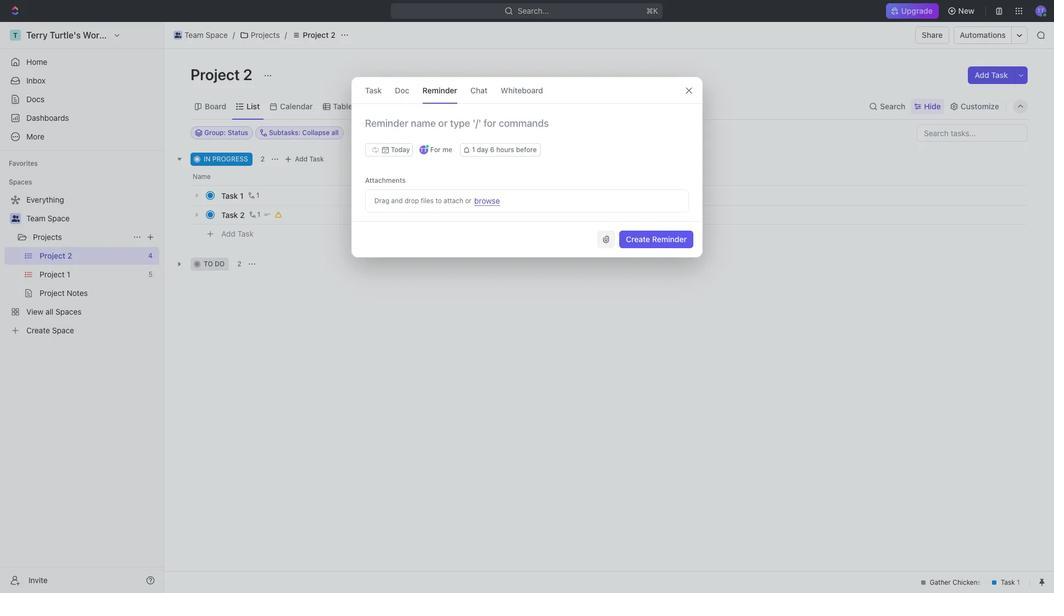 Task type: describe. For each thing, give the bounding box(es) containing it.
spaces
[[9, 178, 32, 186]]

projects inside sidebar navigation
[[33, 232, 62, 242]]

1 button for 2
[[247, 209, 262, 220]]

add task for left add task button
[[221, 229, 254, 238]]

gantt link
[[371, 99, 393, 114]]

calendar link
[[278, 99, 313, 114]]

automations button
[[955, 27, 1012, 43]]

1 inside 1 day 6 hours before dropdown button
[[472, 146, 476, 154]]

to inside the drag and drop files to attach or browse
[[436, 197, 442, 205]]

before
[[516, 146, 537, 154]]

project inside project 2 link
[[303, 30, 329, 40]]

new
[[959, 6, 975, 15]]

home link
[[4, 53, 159, 71]]

1 button for 1
[[246, 190, 261, 201]]

gantt
[[373, 101, 393, 111]]

1 vertical spatial projects link
[[33, 229, 129, 246]]

assignees
[[458, 129, 490, 137]]

today
[[391, 146, 410, 154]]

list link
[[245, 99, 260, 114]]

automations
[[961, 30, 1007, 40]]

0 vertical spatial team space
[[185, 30, 228, 40]]

add task for the top add task button
[[976, 70, 1009, 80]]

chat
[[471, 85, 488, 95]]

0 vertical spatial projects
[[251, 30, 280, 40]]

Reminder na﻿me or type '/' for commands text field
[[352, 117, 703, 143]]

in
[[204, 155, 211, 163]]

invite
[[29, 576, 48, 585]]

docs link
[[4, 91, 159, 108]]

whiteboard
[[501, 85, 544, 95]]

new button
[[944, 2, 982, 20]]

for me
[[431, 146, 453, 154]]

calendar
[[280, 101, 313, 111]]

Search tasks... text field
[[918, 125, 1028, 141]]

or
[[466, 197, 472, 205]]

inbox
[[26, 76, 46, 85]]

favorites
[[9, 159, 38, 168]]

assignees button
[[444, 126, 495, 140]]

hide
[[925, 101, 942, 111]]

whiteboard button
[[501, 77, 544, 103]]

task 2
[[221, 210, 245, 220]]

sidebar navigation
[[0, 22, 164, 593]]

reminder button
[[423, 77, 458, 103]]

1 vertical spatial project 2
[[191, 65, 256, 84]]

me
[[443, 146, 453, 154]]

table link
[[331, 99, 353, 114]]

attachments
[[365, 176, 406, 185]]

add for left add task button
[[221, 229, 236, 238]]

doc button
[[395, 77, 410, 103]]

share
[[923, 30, 944, 40]]

board link
[[203, 99, 226, 114]]

0 horizontal spatial add task button
[[216, 227, 258, 241]]

1 right task 2
[[257, 210, 261, 219]]

create reminder button
[[620, 231, 694, 248]]

dialog containing task
[[352, 77, 703, 258]]

0 vertical spatial projects link
[[237, 29, 283, 42]]

user group image inside sidebar navigation
[[11, 215, 20, 222]]

0 horizontal spatial team space link
[[26, 210, 157, 227]]

customize
[[961, 101, 1000, 111]]

tree inside sidebar navigation
[[4, 191, 159, 340]]

table
[[333, 101, 353, 111]]

project 2 link
[[289, 29, 338, 42]]



Task type: locate. For each thing, give the bounding box(es) containing it.
progress
[[212, 155, 248, 163]]

0 horizontal spatial space
[[48, 214, 70, 223]]

1 horizontal spatial add task
[[295, 155, 324, 163]]

1 left day
[[472, 146, 476, 154]]

1 button right task 2
[[247, 209, 262, 220]]

1
[[472, 146, 476, 154], [240, 191, 244, 200], [256, 191, 260, 199], [257, 210, 261, 219]]

0 horizontal spatial to
[[204, 260, 213, 268]]

1 vertical spatial team
[[26, 214, 46, 223]]

in progress
[[204, 155, 248, 163]]

user group image
[[175, 32, 181, 38], [11, 215, 20, 222]]

1 horizontal spatial project
[[303, 30, 329, 40]]

0 horizontal spatial project 2
[[191, 65, 256, 84]]

project 2
[[303, 30, 336, 40], [191, 65, 256, 84]]

chat button
[[471, 77, 488, 103]]

1 vertical spatial to
[[204, 260, 213, 268]]

reminder right create
[[653, 235, 687, 244]]

tree
[[4, 191, 159, 340]]

add task
[[976, 70, 1009, 80], [295, 155, 324, 163], [221, 229, 254, 238]]

add task button down task 2
[[216, 227, 258, 241]]

1 button
[[246, 190, 261, 201], [247, 209, 262, 220]]

and
[[392, 197, 403, 205]]

docs
[[26, 95, 45, 104]]

search
[[881, 101, 906, 111]]

0 horizontal spatial team
[[26, 214, 46, 223]]

add for the top add task button
[[976, 70, 990, 80]]

team space
[[185, 30, 228, 40], [26, 214, 70, 223]]

1 vertical spatial add task button
[[282, 153, 329, 166]]

0 vertical spatial project 2
[[303, 30, 336, 40]]

add task down calendar
[[295, 155, 324, 163]]

1 horizontal spatial add task button
[[282, 153, 329, 166]]

to left "do"
[[204, 260, 213, 268]]

1 vertical spatial reminder
[[653, 235, 687, 244]]

1 horizontal spatial projects
[[251, 30, 280, 40]]

dashboards
[[26, 113, 69, 123]]

0 vertical spatial add task
[[976, 70, 1009, 80]]

1 vertical spatial add
[[295, 155, 308, 163]]

add task button up customize
[[969, 66, 1015, 84]]

0 horizontal spatial team space
[[26, 214, 70, 223]]

1 vertical spatial space
[[48, 214, 70, 223]]

customize button
[[947, 99, 1003, 114]]

0 vertical spatial reminder
[[423, 85, 458, 95]]

0 vertical spatial add
[[976, 70, 990, 80]]

board
[[205, 101, 226, 111]]

0 vertical spatial user group image
[[175, 32, 181, 38]]

0 horizontal spatial /
[[233, 30, 235, 40]]

add task up customize
[[976, 70, 1009, 80]]

add
[[976, 70, 990, 80], [295, 155, 308, 163], [221, 229, 236, 238]]

search...
[[518, 6, 550, 15]]

⌘k
[[647, 6, 659, 15]]

2 vertical spatial add task button
[[216, 227, 258, 241]]

drop
[[405, 197, 419, 205]]

2 / from the left
[[285, 30, 287, 40]]

search button
[[867, 99, 909, 114]]

1 horizontal spatial team
[[185, 30, 204, 40]]

space inside sidebar navigation
[[48, 214, 70, 223]]

team inside sidebar navigation
[[26, 214, 46, 223]]

files
[[421, 197, 434, 205]]

/
[[233, 30, 235, 40], [285, 30, 287, 40]]

attach
[[444, 197, 464, 205]]

projects
[[251, 30, 280, 40], [33, 232, 62, 242]]

0 vertical spatial project
[[303, 30, 329, 40]]

1 / from the left
[[233, 30, 235, 40]]

1 horizontal spatial projects link
[[237, 29, 283, 42]]

add down the calendar link at the top left of page
[[295, 155, 308, 163]]

day
[[477, 146, 489, 154]]

reminder inside button
[[653, 235, 687, 244]]

share button
[[916, 26, 950, 44]]

1 vertical spatial add task
[[295, 155, 324, 163]]

doc
[[395, 85, 410, 95]]

2 horizontal spatial add task button
[[969, 66, 1015, 84]]

1 horizontal spatial project 2
[[303, 30, 336, 40]]

1 day 6 hours before
[[472, 146, 537, 154]]

task 1
[[221, 191, 244, 200]]

0 vertical spatial add task button
[[969, 66, 1015, 84]]

1 horizontal spatial /
[[285, 30, 287, 40]]

dialog
[[352, 77, 703, 258]]

home
[[26, 57, 47, 66]]

for
[[431, 146, 441, 154]]

0 horizontal spatial user group image
[[11, 215, 20, 222]]

project 2 inside project 2 link
[[303, 30, 336, 40]]

0 horizontal spatial projects
[[33, 232, 62, 242]]

team space link
[[171, 29, 231, 42], [26, 210, 157, 227]]

1 horizontal spatial to
[[436, 197, 442, 205]]

team space inside sidebar navigation
[[26, 214, 70, 223]]

6
[[491, 146, 495, 154]]

1 horizontal spatial reminder
[[653, 235, 687, 244]]

favorites button
[[4, 157, 42, 170]]

drag and drop files to attach or browse
[[375, 196, 500, 205]]

dashboards link
[[4, 109, 159, 127]]

browse
[[475, 196, 500, 205]]

create reminder
[[626, 235, 687, 244]]

hide button
[[912, 99, 945, 114]]

2 vertical spatial add task
[[221, 229, 254, 238]]

2 vertical spatial add
[[221, 229, 236, 238]]

to
[[436, 197, 442, 205], [204, 260, 213, 268]]

1 horizontal spatial user group image
[[175, 32, 181, 38]]

0 vertical spatial team
[[185, 30, 204, 40]]

to right files
[[436, 197, 442, 205]]

task
[[992, 70, 1009, 80], [365, 85, 382, 95], [310, 155, 324, 163], [221, 191, 238, 200], [221, 210, 238, 220], [238, 229, 254, 238]]

projects link
[[237, 29, 283, 42], [33, 229, 129, 246]]

0 vertical spatial 1 button
[[246, 190, 261, 201]]

2 horizontal spatial add
[[976, 70, 990, 80]]

0 horizontal spatial projects link
[[33, 229, 129, 246]]

1 day 6 hours before button
[[460, 143, 541, 157]]

0 horizontal spatial reminder
[[423, 85, 458, 95]]

1 horizontal spatial space
[[206, 30, 228, 40]]

1 vertical spatial team space
[[26, 214, 70, 223]]

add task button down the calendar link at the top left of page
[[282, 153, 329, 166]]

1 vertical spatial project
[[191, 65, 240, 84]]

0 horizontal spatial add task
[[221, 229, 254, 238]]

0 horizontal spatial add
[[221, 229, 236, 238]]

1 vertical spatial 1 button
[[247, 209, 262, 220]]

0 vertical spatial to
[[436, 197, 442, 205]]

1 vertical spatial team space link
[[26, 210, 157, 227]]

tree containing team space
[[4, 191, 159, 340]]

hours
[[497, 146, 515, 154]]

drag
[[375, 197, 390, 205]]

upgrade link
[[887, 3, 939, 19]]

create
[[626, 235, 651, 244]]

task button
[[365, 77, 382, 103]]

2 horizontal spatial add task
[[976, 70, 1009, 80]]

0 vertical spatial team space link
[[171, 29, 231, 42]]

add up customize
[[976, 70, 990, 80]]

1 vertical spatial user group image
[[11, 215, 20, 222]]

reminder
[[423, 85, 458, 95], [653, 235, 687, 244]]

add task button
[[969, 66, 1015, 84], [282, 153, 329, 166], [216, 227, 258, 241]]

tt
[[420, 147, 428, 153]]

team
[[185, 30, 204, 40], [26, 214, 46, 223]]

1 up task 2
[[240, 191, 244, 200]]

project
[[303, 30, 329, 40], [191, 65, 240, 84]]

0 vertical spatial space
[[206, 30, 228, 40]]

reminder right the 'doc'
[[423, 85, 458, 95]]

0 horizontal spatial project
[[191, 65, 240, 84]]

to do
[[204, 260, 225, 268]]

today button
[[365, 143, 413, 157]]

inbox link
[[4, 72, 159, 90]]

1 horizontal spatial team space link
[[171, 29, 231, 42]]

1 horizontal spatial add
[[295, 155, 308, 163]]

2
[[331, 30, 336, 40], [243, 65, 253, 84], [261, 155, 265, 163], [240, 210, 245, 220], [237, 260, 242, 268]]

add task down task 2
[[221, 229, 254, 238]]

do
[[215, 260, 225, 268]]

1 horizontal spatial team space
[[185, 30, 228, 40]]

upgrade
[[902, 6, 934, 15]]

add down task 2
[[221, 229, 236, 238]]

space
[[206, 30, 228, 40], [48, 214, 70, 223]]

list
[[247, 101, 260, 111]]

1 right the task 1
[[256, 191, 260, 199]]

1 vertical spatial projects
[[33, 232, 62, 242]]

1 button right the task 1
[[246, 190, 261, 201]]



Task type: vqa. For each thing, say whether or not it's contained in the screenshot.
'to' to the left
yes



